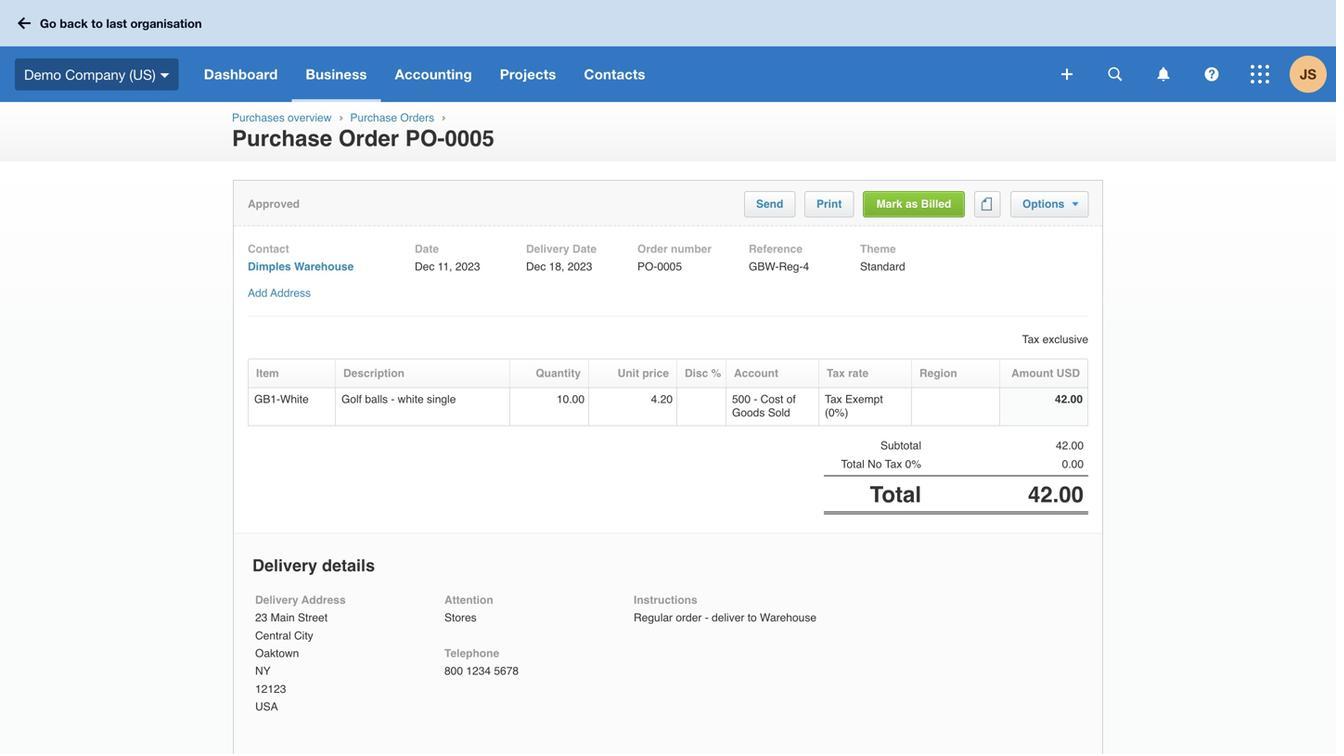 Task type: vqa. For each thing, say whether or not it's contained in the screenshot.
list box inside Group
no



Task type: describe. For each thing, give the bounding box(es) containing it.
2023 inside the delivery date dec 18, 2023
[[568, 260, 592, 273]]

500 - cost of goods sold
[[732, 393, 796, 419]]

amount
[[1012, 367, 1054, 380]]

mark
[[877, 198, 903, 211]]

oaktown
[[255, 647, 299, 660]]

date dec 11, 2023
[[415, 243, 480, 273]]

500
[[732, 393, 751, 406]]

exclusive
[[1043, 333, 1089, 346]]

svg image inside go back to last organisation link
[[18, 17, 31, 29]]

subtotal
[[881, 439, 921, 452]]

date inside the delivery date dec 18, 2023
[[573, 243, 597, 256]]

tax right 'no' at the bottom right
[[885, 458, 902, 471]]

approved
[[248, 198, 300, 211]]

white
[[280, 393, 309, 406]]

dec inside the delivery date dec 18, 2023
[[526, 260, 546, 273]]

warehouse inside instructions regular order - deliver to warehouse
[[760, 612, 817, 625]]

contacts button
[[570, 46, 659, 102]]

contact
[[248, 243, 289, 256]]

rate
[[848, 367, 869, 380]]

white
[[398, 393, 424, 406]]

balls
[[365, 393, 388, 406]]

cost
[[761, 393, 784, 406]]

4.20
[[651, 393, 673, 406]]

po- for order
[[405, 126, 445, 151]]

5678
[[494, 665, 519, 678]]

total no tax 0%
[[841, 458, 921, 471]]

purchases overview link
[[232, 111, 332, 124]]

demo company (us) button
[[0, 46, 190, 102]]

regular
[[634, 612, 673, 625]]

gb1-
[[254, 393, 280, 406]]

purchase for purchase order po-0005
[[232, 126, 332, 151]]

back
[[60, 16, 88, 30]]

add address
[[248, 287, 311, 300]]

region
[[920, 367, 957, 380]]

delivery address 23 main street central city oaktown ny 12123 usa
[[255, 594, 346, 714]]

add address link
[[248, 287, 311, 300]]

dashboard link
[[190, 46, 292, 102]]

central
[[255, 629, 291, 642]]

800
[[445, 665, 463, 678]]

details
[[322, 556, 375, 575]]

mark as billed
[[877, 198, 952, 211]]

business button
[[292, 46, 381, 102]]

23
[[255, 612, 268, 625]]

number
[[671, 243, 712, 256]]

tax exclusive
[[1022, 333, 1089, 346]]

dimples
[[248, 260, 291, 273]]

dec inside date dec 11, 2023
[[415, 260, 435, 273]]

telephone 800 1234 5678
[[445, 647, 519, 678]]

theme
[[860, 243, 896, 256]]

organisation
[[130, 16, 202, 30]]

print button
[[817, 198, 842, 211]]

delivery details
[[252, 556, 375, 575]]

- inside instructions regular order - deliver to warehouse
[[705, 612, 709, 625]]

banner containing dashboard
[[0, 0, 1336, 102]]

options button
[[1023, 198, 1079, 211]]

tax exempt (0%)
[[825, 393, 883, 419]]

disc
[[685, 367, 708, 380]]

delivery for delivery details
[[252, 556, 317, 575]]

0.00
[[1062, 458, 1084, 471]]

12123
[[255, 683, 286, 696]]

reference
[[749, 243, 803, 256]]

tax for tax rate
[[827, 367, 845, 380]]

reg-
[[779, 260, 803, 273]]

reference gbw-reg-4
[[749, 243, 809, 273]]

0005 for order number po-0005
[[657, 260, 682, 273]]

11,
[[438, 260, 452, 273]]

item
[[256, 367, 279, 380]]

%
[[711, 367, 721, 380]]

last
[[106, 16, 127, 30]]

purchases overview
[[232, 111, 332, 124]]

10.00
[[557, 393, 585, 406]]

18,
[[549, 260, 565, 273]]

amount usd
[[1012, 367, 1080, 380]]

usd
[[1057, 367, 1080, 380]]

goods
[[732, 406, 765, 419]]

account
[[734, 367, 779, 380]]

attention stores
[[445, 594, 493, 625]]

total for total no tax 0%
[[841, 458, 865, 471]]

single
[[427, 393, 456, 406]]

telephone
[[445, 647, 499, 660]]

delivery for delivery address 23 main street central city oaktown ny 12123 usa
[[255, 594, 299, 607]]

as
[[906, 198, 918, 211]]

delivery date dec 18, 2023
[[526, 243, 597, 273]]

date inside date dec 11, 2023
[[415, 243, 439, 256]]

purchases
[[232, 111, 285, 124]]

business
[[306, 66, 367, 83]]

price
[[642, 367, 669, 380]]



Task type: locate. For each thing, give the bounding box(es) containing it.
instructions
[[634, 594, 698, 607]]

add
[[248, 287, 268, 300]]

to inside banner
[[91, 16, 103, 30]]

1 horizontal spatial date
[[573, 243, 597, 256]]

street
[[298, 612, 328, 625]]

po- for number
[[638, 260, 657, 273]]

42.00 for subtotal
[[1056, 439, 1084, 452]]

total down total no tax 0%
[[870, 482, 921, 508]]

exempt
[[845, 393, 883, 406]]

1 horizontal spatial to
[[748, 612, 757, 625]]

tax inside tax exempt (0%)
[[825, 393, 842, 406]]

(us)
[[129, 66, 156, 82]]

order
[[338, 126, 399, 151], [638, 243, 668, 256]]

2 vertical spatial delivery
[[255, 594, 299, 607]]

warehouse right deliver
[[760, 612, 817, 625]]

1 vertical spatial 42.00
[[1056, 439, 1084, 452]]

1 dec from the left
[[415, 260, 435, 273]]

dec left 11,
[[415, 260, 435, 273]]

0 horizontal spatial 2023
[[455, 260, 480, 273]]

order
[[676, 612, 702, 625]]

dimples warehouse
[[248, 260, 354, 273]]

tax for tax exclusive
[[1022, 333, 1040, 346]]

quantity
[[536, 367, 581, 380]]

0 horizontal spatial order
[[338, 126, 399, 151]]

0 vertical spatial total
[[841, 458, 865, 471]]

to left last
[[91, 16, 103, 30]]

2023 inside date dec 11, 2023
[[455, 260, 480, 273]]

2 date from the left
[[573, 243, 597, 256]]

theme standard
[[860, 243, 905, 273]]

date up 11,
[[415, 243, 439, 256]]

svg image
[[1251, 65, 1269, 84], [1158, 67, 1170, 81], [1205, 67, 1219, 81], [1062, 69, 1073, 80]]

1 vertical spatial purchase
[[232, 126, 332, 151]]

- inside 500 - cost of goods sold
[[754, 393, 758, 406]]

0 vertical spatial to
[[91, 16, 103, 30]]

date left order number po-0005 on the top of page
[[573, 243, 597, 256]]

total left 'no' at the bottom right
[[841, 458, 865, 471]]

0005 inside order number po-0005
[[657, 260, 682, 273]]

unit
[[618, 367, 639, 380]]

po- right the delivery date dec 18, 2023
[[638, 260, 657, 273]]

1 horizontal spatial svg image
[[160, 73, 170, 78]]

4
[[803, 260, 809, 273]]

0 vertical spatial 42.00
[[1055, 393, 1083, 406]]

0 horizontal spatial svg image
[[18, 17, 31, 29]]

warehouse
[[294, 260, 354, 273], [760, 612, 817, 625]]

demo company (us)
[[24, 66, 156, 82]]

1 horizontal spatial -
[[705, 612, 709, 625]]

golf
[[342, 393, 362, 406]]

address down dimples warehouse
[[270, 287, 311, 300]]

2 vertical spatial 42.00
[[1028, 482, 1084, 508]]

0 horizontal spatial warehouse
[[294, 260, 354, 273]]

0 horizontal spatial date
[[415, 243, 439, 256]]

1 vertical spatial address
[[301, 594, 346, 607]]

tax rate
[[827, 367, 869, 380]]

1 horizontal spatial 2023
[[568, 260, 592, 273]]

0005 down number
[[657, 260, 682, 273]]

address
[[270, 287, 311, 300], [301, 594, 346, 607]]

tax for tax exempt (0%)
[[825, 393, 842, 406]]

2023 right 11,
[[455, 260, 480, 273]]

0%
[[905, 458, 921, 471]]

1 horizontal spatial total
[[870, 482, 921, 508]]

0 vertical spatial delivery
[[526, 243, 570, 256]]

address inside delivery address 23 main street central city oaktown ny 12123 usa
[[301, 594, 346, 607]]

42.00 for total
[[1028, 482, 1084, 508]]

dashboard
[[204, 66, 278, 83]]

print
[[817, 198, 842, 211]]

address for delivery address 23 main street central city oaktown ny 12123 usa
[[301, 594, 346, 607]]

1 vertical spatial order
[[638, 243, 668, 256]]

- right balls
[[391, 393, 395, 406]]

purchase down the purchases overview on the top
[[232, 126, 332, 151]]

projects button
[[486, 46, 570, 102]]

address up street
[[301, 594, 346, 607]]

0 horizontal spatial purchase
[[232, 126, 332, 151]]

no
[[868, 458, 882, 471]]

2 2023 from the left
[[568, 260, 592, 273]]

banner
[[0, 0, 1336, 102]]

1 vertical spatial warehouse
[[760, 612, 817, 625]]

send
[[756, 198, 784, 211]]

svg image inside 'demo company (us)' popup button
[[160, 73, 170, 78]]

attention
[[445, 594, 493, 607]]

1 vertical spatial delivery
[[252, 556, 317, 575]]

warehouse up add address on the top left
[[294, 260, 354, 273]]

1 2023 from the left
[[455, 260, 480, 273]]

po- inside order number po-0005
[[638, 260, 657, 273]]

tax left rate
[[827, 367, 845, 380]]

svg image
[[18, 17, 31, 29], [1108, 67, 1122, 81], [160, 73, 170, 78]]

dec
[[415, 260, 435, 273], [526, 260, 546, 273]]

0 horizontal spatial 0005
[[445, 126, 494, 151]]

1 vertical spatial 0005
[[657, 260, 682, 273]]

to inside instructions regular order - deliver to warehouse
[[748, 612, 757, 625]]

go back to last organisation link
[[11, 7, 213, 40]]

city
[[294, 629, 313, 642]]

contacts
[[584, 66, 646, 83]]

mark as billed button
[[877, 198, 952, 211]]

0005 for purchase order po-0005
[[445, 126, 494, 151]]

1 horizontal spatial warehouse
[[760, 612, 817, 625]]

sold
[[768, 406, 790, 419]]

0005 down accounting 'popup button'
[[445, 126, 494, 151]]

golf balls - white single
[[342, 393, 456, 406]]

2 horizontal spatial -
[[754, 393, 758, 406]]

go
[[40, 16, 56, 30]]

2 dec from the left
[[526, 260, 546, 273]]

order number po-0005
[[638, 243, 712, 273]]

main
[[271, 612, 295, 625]]

1 vertical spatial to
[[748, 612, 757, 625]]

0 horizontal spatial dec
[[415, 260, 435, 273]]

accounting
[[395, 66, 472, 83]]

42.00 up 0.00
[[1056, 439, 1084, 452]]

0 horizontal spatial -
[[391, 393, 395, 406]]

1 horizontal spatial po-
[[638, 260, 657, 273]]

tax up (0%)
[[825, 393, 842, 406]]

stores
[[445, 612, 477, 625]]

total for total
[[870, 482, 921, 508]]

2 horizontal spatial svg image
[[1108, 67, 1122, 81]]

0 horizontal spatial to
[[91, 16, 103, 30]]

0 vertical spatial po-
[[405, 126, 445, 151]]

js button
[[1290, 46, 1336, 102]]

po-
[[405, 126, 445, 151], [638, 260, 657, 273]]

order left number
[[638, 243, 668, 256]]

2023 right 18,
[[568, 260, 592, 273]]

tax up amount
[[1022, 333, 1040, 346]]

1 vertical spatial po-
[[638, 260, 657, 273]]

- right order
[[705, 612, 709, 625]]

orders
[[400, 111, 434, 124]]

2023
[[455, 260, 480, 273], [568, 260, 592, 273]]

42.00 down usd
[[1055, 393, 1083, 406]]

purchase
[[350, 111, 397, 124], [232, 126, 332, 151]]

send button
[[756, 198, 784, 211]]

gbw-
[[749, 260, 779, 273]]

go back to last organisation
[[40, 16, 202, 30]]

unit price
[[618, 367, 669, 380]]

purchase for purchase orders
[[350, 111, 397, 124]]

1 horizontal spatial order
[[638, 243, 668, 256]]

deliver
[[712, 612, 745, 625]]

1234
[[466, 665, 491, 678]]

0 horizontal spatial po-
[[405, 126, 445, 151]]

0 vertical spatial address
[[270, 287, 311, 300]]

0 vertical spatial warehouse
[[294, 260, 354, 273]]

to right deliver
[[748, 612, 757, 625]]

gb1-white
[[254, 393, 309, 406]]

1 horizontal spatial dec
[[526, 260, 546, 273]]

1 date from the left
[[415, 243, 439, 256]]

order inside order number po-0005
[[638, 243, 668, 256]]

0 vertical spatial 0005
[[445, 126, 494, 151]]

42.00
[[1055, 393, 1083, 406], [1056, 439, 1084, 452], [1028, 482, 1084, 508]]

js
[[1300, 66, 1317, 83]]

delivery inside delivery address 23 main street central city oaktown ny 12123 usa
[[255, 594, 299, 607]]

1 vertical spatial total
[[870, 482, 921, 508]]

(0%)
[[825, 406, 848, 419]]

delivery inside the delivery date dec 18, 2023
[[526, 243, 570, 256]]

options
[[1023, 198, 1065, 211]]

42.00 down 0.00
[[1028, 482, 1084, 508]]

- right 500
[[754, 393, 758, 406]]

ny
[[255, 665, 271, 678]]

address for add address
[[270, 287, 311, 300]]

1 horizontal spatial purchase
[[350, 111, 397, 124]]

company
[[65, 66, 125, 82]]

projects
[[500, 66, 556, 83]]

-
[[391, 393, 395, 406], [754, 393, 758, 406], [705, 612, 709, 625]]

purchase up purchase order po-0005
[[350, 111, 397, 124]]

description
[[343, 367, 405, 380]]

po- down orders
[[405, 126, 445, 151]]

order down purchase orders on the left top of page
[[338, 126, 399, 151]]

delivery for delivery date dec 18, 2023
[[526, 243, 570, 256]]

0 horizontal spatial total
[[841, 458, 865, 471]]

0 vertical spatial purchase
[[350, 111, 397, 124]]

dec left 18,
[[526, 260, 546, 273]]

instructions regular order - deliver to warehouse
[[634, 594, 817, 625]]

0 vertical spatial order
[[338, 126, 399, 151]]

1 horizontal spatial 0005
[[657, 260, 682, 273]]

purchase orders link
[[350, 111, 434, 124]]

disc %
[[685, 367, 721, 380]]

dimples warehouse link
[[248, 260, 354, 273]]



